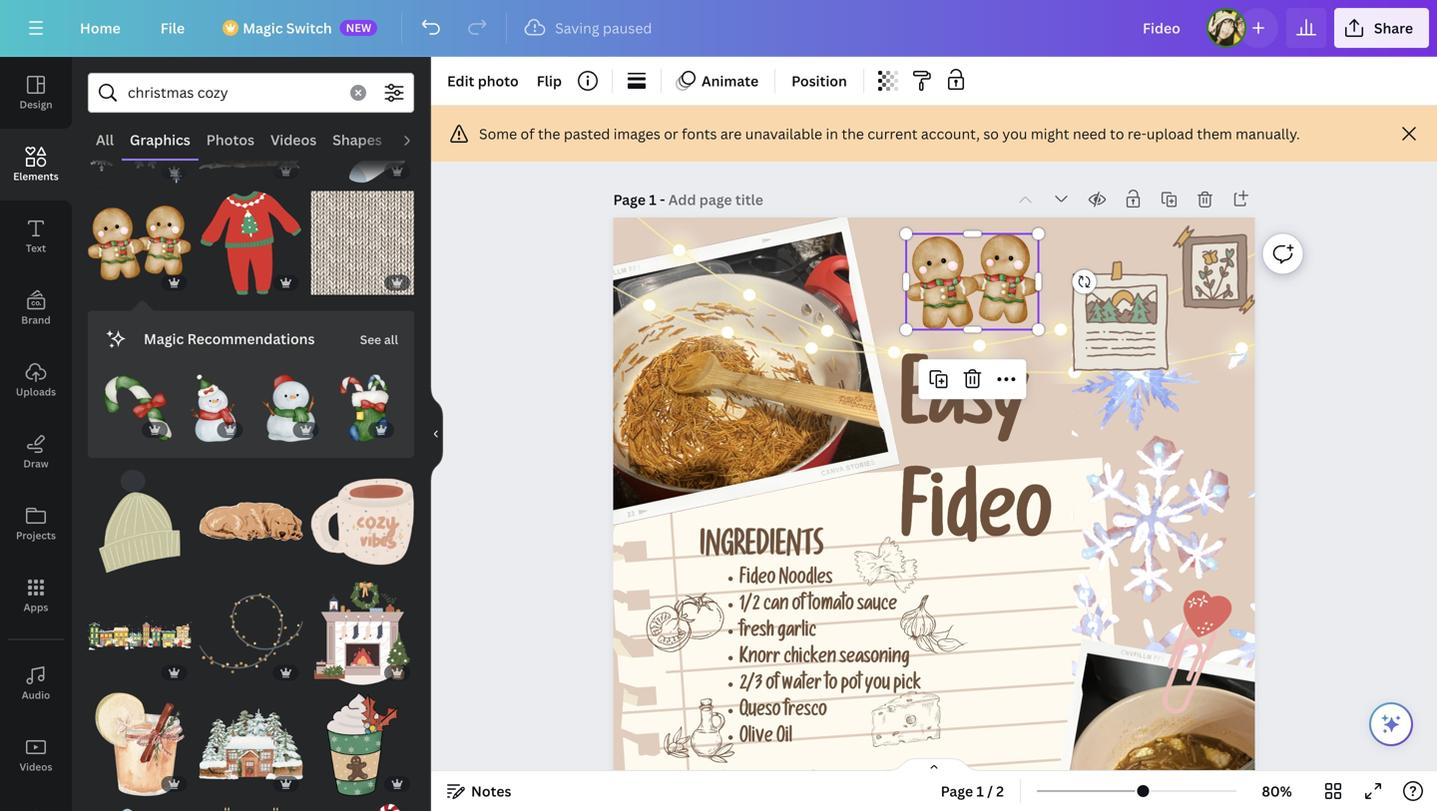Task type: describe. For each thing, give the bounding box(es) containing it.
or
[[664, 124, 678, 143]]

home
[[80, 18, 121, 37]]

notes
[[471, 782, 511, 801]]

animate button
[[670, 65, 767, 97]]

christmas gouache dog sleeping cozy image
[[199, 470, 303, 574]]

water
[[782, 676, 822, 696]]

images
[[614, 124, 661, 143]]

text
[[26, 242, 46, 255]]

you inside knorr chicken seasoning 2/3 of water to pot you pick queso fresco olive oil
[[865, 676, 890, 696]]

file button
[[144, 8, 201, 48]]

canva assistant image
[[1379, 713, 1403, 737]]

saving paused status
[[515, 16, 662, 40]]

chicken
[[784, 650, 836, 670]]

1 the from the left
[[538, 124, 560, 143]]

in
[[826, 124, 838, 143]]

draw button
[[0, 416, 72, 488]]

main menu bar
[[0, 0, 1437, 57]]

apps button
[[0, 560, 72, 632]]

oil
[[777, 729, 792, 749]]

magic switch
[[243, 18, 332, 37]]

see all
[[360, 331, 398, 348]]

ingredients
[[700, 534, 824, 566]]

magic recommendations
[[144, 329, 315, 348]]

noodles
[[779, 570, 833, 591]]

elements
[[13, 170, 59, 183]]

all button
[[88, 121, 122, 159]]

current
[[868, 124, 918, 143]]

warm cozy woolen socks image
[[311, 80, 414, 183]]

upload
[[1147, 124, 1194, 143]]

flying blue snowflakes image
[[88, 80, 191, 183]]

share
[[1374, 18, 1413, 37]]

photo
[[478, 71, 519, 90]]

watercolor cozy  winter house image for watercolor warm cider drink illustration image
[[199, 693, 303, 797]]

flip
[[537, 71, 562, 90]]

so
[[983, 124, 999, 143]]

share button
[[1334, 8, 1429, 48]]

shapes button
[[325, 121, 390, 159]]

80%
[[1262, 782, 1292, 801]]

0 vertical spatial to
[[1110, 124, 1124, 143]]

unavailable
[[745, 124, 823, 143]]

saving paused
[[555, 18, 652, 37]]

fonts
[[682, 124, 717, 143]]

recommendations
[[187, 329, 315, 348]]

pot
[[841, 676, 862, 696]]

watercolor gingerbread image
[[88, 191, 191, 295]]

graphics button
[[122, 121, 198, 159]]

Design title text field
[[1127, 8, 1199, 48]]

graphics
[[130, 130, 190, 149]]

home link
[[64, 8, 137, 48]]

pasted
[[564, 124, 610, 143]]

notes button
[[439, 776, 519, 807]]

page 1 / 2 button
[[933, 776, 1012, 807]]

Search elements search field
[[128, 74, 338, 112]]

knorr
[[740, 650, 780, 670]]

elements button
[[0, 129, 72, 201]]

saving
[[555, 18, 599, 37]]

page 1 / 2
[[941, 782, 1004, 801]]

can
[[763, 597, 789, 617]]

account,
[[921, 124, 980, 143]]

uploads
[[16, 385, 56, 399]]

cozy decoration cute lights with stars image
[[199, 582, 303, 685]]

0 horizontal spatial of
[[521, 124, 535, 143]]

switch
[[286, 18, 332, 37]]

fireplace with christmas decoration image
[[311, 582, 414, 685]]

gray realistic knitted seamless pattern. watercolor hand paint cozy warm knit texture image
[[311, 191, 414, 295]]

edit photo
[[447, 71, 519, 90]]

edit
[[447, 71, 474, 90]]

christmas tree cozy pajamas handdrawn illustration image
[[199, 191, 303, 295]]

snowy night in cozy christmas town city panorama. winter christmas village image
[[88, 582, 191, 685]]

1 for /
[[977, 782, 984, 801]]

them
[[1197, 124, 1232, 143]]

all
[[384, 331, 398, 348]]

garlic
[[778, 623, 816, 643]]

of for fideo
[[792, 597, 805, 617]]

all
[[96, 130, 114, 149]]

0 horizontal spatial audio button
[[0, 648, 72, 720]]

2
[[996, 782, 1004, 801]]

watercolor fireplace decorated for christmas image
[[199, 805, 303, 811]]

pick
[[894, 676, 921, 696]]

position
[[792, 71, 847, 90]]

page for page 1 / 2
[[941, 782, 973, 801]]

apps
[[24, 601, 48, 614]]

re-
[[1128, 124, 1147, 143]]

watercolor candy cane image
[[104, 375, 171, 442]]

videos inside side panel 'tab list'
[[20, 761, 52, 774]]

tomato
[[808, 597, 854, 617]]

fideo noodles 1/2 can of tomato sauce
[[740, 570, 897, 617]]

paused
[[603, 18, 652, 37]]

some
[[479, 124, 517, 143]]

1 horizontal spatial audio
[[398, 130, 438, 149]]

animate
[[702, 71, 759, 90]]



Task type: locate. For each thing, give the bounding box(es) containing it.
fresh garlic
[[740, 623, 816, 643]]

cozy winter beanie vector image
[[88, 470, 191, 574]]

group
[[88, 80, 191, 183], [199, 80, 303, 183], [311, 80, 414, 183], [88, 179, 191, 295], [199, 179, 303, 295], [311, 179, 414, 295], [104, 363, 171, 442], [179, 363, 247, 442], [255, 363, 323, 442], [331, 363, 398, 442], [311, 458, 414, 574], [88, 470, 191, 574], [199, 470, 303, 574], [311, 570, 414, 685], [88, 582, 191, 685], [199, 582, 303, 685], [88, 681, 191, 797], [199, 681, 303, 797], [311, 681, 414, 797], [88, 793, 191, 811], [199, 793, 303, 811], [311, 793, 414, 811]]

are
[[720, 124, 742, 143]]

watercolor cozy  winter house image up watercolor fireplace decorated for christmas image
[[199, 693, 303, 797]]

watercolor cozy  winter house image for flying blue snowflakes image
[[199, 80, 303, 183]]

farfalle pasta illustration image
[[854, 537, 917, 593]]

new
[[346, 20, 372, 35]]

page 1 -
[[613, 190, 669, 209]]

text button
[[0, 201, 72, 272]]

1 left /
[[977, 782, 984, 801]]

1 watercolor snowman image from the left
[[179, 375, 247, 442]]

audio button right shapes
[[390, 121, 446, 159]]

to left re-
[[1110, 124, 1124, 143]]

1 horizontal spatial audio button
[[390, 121, 446, 159]]

of
[[521, 124, 535, 143], [792, 597, 805, 617], [766, 676, 779, 696]]

watercolor snowman image
[[179, 375, 247, 442], [255, 375, 323, 442]]

page for page 1 -
[[613, 190, 646, 209]]

0 horizontal spatial 1
[[649, 190, 656, 209]]

might
[[1031, 124, 1070, 143]]

1 horizontal spatial 1
[[977, 782, 984, 801]]

see all button
[[358, 319, 400, 359]]

audio
[[398, 130, 438, 149], [22, 689, 50, 702]]

1 left -
[[649, 190, 656, 209]]

manually.
[[1236, 124, 1300, 143]]

0 vertical spatial videos
[[270, 130, 317, 149]]

christmas hot chocolate cup image
[[311, 805, 414, 811]]

1 horizontal spatial videos
[[270, 130, 317, 149]]

1 vertical spatial fideo
[[740, 570, 776, 591]]

magic left switch
[[243, 18, 283, 37]]

watercolor cozy  winter house image
[[199, 80, 303, 183], [199, 693, 303, 797]]

to left pot
[[825, 676, 838, 696]]

of right some
[[521, 124, 535, 143]]

position button
[[784, 65, 855, 97]]

of right the can
[[792, 597, 805, 617]]

1 horizontal spatial magic
[[243, 18, 283, 37]]

0 horizontal spatial page
[[613, 190, 646, 209]]

watercolor warm cider drink illustration image
[[88, 693, 191, 797]]

1 vertical spatial watercolor cozy  winter house image
[[199, 693, 303, 797]]

0 vertical spatial you
[[1002, 124, 1027, 143]]

fresco
[[784, 703, 827, 723]]

0 vertical spatial of
[[521, 124, 535, 143]]

0 vertical spatial 1
[[649, 190, 656, 209]]

Page title text field
[[669, 190, 766, 210]]

to inside knorr chicken seasoning 2/3 of water to pot you pick queso fresco olive oil
[[825, 676, 838, 696]]

0 vertical spatial watercolor cozy  winter house image
[[199, 80, 303, 183]]

file
[[160, 18, 185, 37]]

photos
[[206, 130, 255, 149]]

side panel tab list
[[0, 57, 72, 811]]

1 vertical spatial videos button
[[0, 720, 72, 792]]

show pages image
[[886, 758, 982, 774]]

design button
[[0, 57, 72, 129]]

1 vertical spatial videos
[[20, 761, 52, 774]]

1 vertical spatial of
[[792, 597, 805, 617]]

0 horizontal spatial you
[[865, 676, 890, 696]]

2 watercolor cozy  winter house image from the top
[[199, 693, 303, 797]]

magic
[[243, 18, 283, 37], [144, 329, 184, 348]]

1 for -
[[649, 190, 656, 209]]

to
[[1110, 124, 1124, 143], [825, 676, 838, 696]]

0 vertical spatial fideo
[[900, 482, 1052, 566]]

brand
[[21, 313, 51, 327]]

videos
[[270, 130, 317, 149], [20, 761, 52, 774]]

1 horizontal spatial videos button
[[263, 121, 325, 159]]

1 horizontal spatial to
[[1110, 124, 1124, 143]]

1 vertical spatial page
[[941, 782, 973, 801]]

1 vertical spatial you
[[865, 676, 890, 696]]

easy
[[900, 370, 1029, 454]]

of right 2/3
[[766, 676, 779, 696]]

magic inside "main" menu bar
[[243, 18, 283, 37]]

the right in
[[842, 124, 864, 143]]

design
[[19, 98, 52, 111]]

0 vertical spatial videos button
[[263, 121, 325, 159]]

1 horizontal spatial of
[[766, 676, 779, 696]]

videos button
[[263, 121, 325, 159], [0, 720, 72, 792]]

0 vertical spatial audio button
[[390, 121, 446, 159]]

queso
[[740, 703, 781, 723]]

1 vertical spatial 1
[[977, 782, 984, 801]]

flip button
[[529, 65, 570, 97]]

1 inside 'button'
[[977, 782, 984, 801]]

1 horizontal spatial fideo
[[900, 482, 1052, 566]]

0 horizontal spatial watercolor snowman image
[[179, 375, 247, 442]]

audio button down 'apps'
[[0, 648, 72, 720]]

1 vertical spatial audio
[[22, 689, 50, 702]]

page left -
[[613, 190, 646, 209]]

you right pot
[[865, 676, 890, 696]]

hide image
[[430, 386, 443, 482]]

draw
[[23, 457, 48, 471]]

fideo for fideo noodles 1/2 can of tomato sauce
[[740, 570, 776, 591]]

edit photo button
[[439, 65, 527, 97]]

0 vertical spatial page
[[613, 190, 646, 209]]

audio right shapes
[[398, 130, 438, 149]]

fresh
[[740, 623, 774, 643]]

0 horizontal spatial the
[[538, 124, 560, 143]]

some of the pasted images or fonts are unavailable in the current account, so you might need to re-upload them manually.
[[479, 124, 1300, 143]]

-
[[660, 190, 665, 209]]

magic for magic switch
[[243, 18, 283, 37]]

watercolor snowman image left watercolor winter socks image
[[255, 375, 323, 442]]

page left /
[[941, 782, 973, 801]]

knorr chicken seasoning 2/3 of water to pot you pick queso fresco olive oil
[[740, 650, 921, 749]]

brand button
[[0, 272, 72, 344]]

seasoning
[[840, 650, 910, 670]]

shapes
[[333, 130, 382, 149]]

0 horizontal spatial to
[[825, 676, 838, 696]]

0 vertical spatial magic
[[243, 18, 283, 37]]

fideo inside fideo noodles 1/2 can of tomato sauce
[[740, 570, 776, 591]]

2 watercolor snowman image from the left
[[255, 375, 323, 442]]

projects
[[16, 529, 56, 542]]

80% button
[[1245, 776, 1310, 807]]

photos button
[[198, 121, 263, 159]]

need
[[1073, 124, 1107, 143]]

magic up watercolor candy cane image
[[144, 329, 184, 348]]

cozy knitted christmas socks image
[[88, 805, 191, 811]]

2/3
[[740, 676, 763, 696]]

fideo
[[900, 482, 1052, 566], [740, 570, 776, 591]]

the left pasted
[[538, 124, 560, 143]]

projects button
[[0, 488, 72, 560]]

1 vertical spatial magic
[[144, 329, 184, 348]]

1 vertical spatial to
[[825, 676, 838, 696]]

/
[[987, 782, 993, 801]]

1 watercolor cozy  winter house image from the top
[[199, 80, 303, 183]]

of inside knorr chicken seasoning 2/3 of water to pot you pick queso fresco olive oil
[[766, 676, 779, 696]]

of for knorr
[[766, 676, 779, 696]]

2 the from the left
[[842, 124, 864, 143]]

magic for magic recommendations
[[144, 329, 184, 348]]

sauce
[[857, 597, 897, 617]]

audio down 'apps'
[[22, 689, 50, 702]]

olive oil hand drawn image
[[664, 699, 735, 763]]

watercolor snowman image down "magic recommendations"
[[179, 375, 247, 442]]

page inside 'button'
[[941, 782, 973, 801]]

you
[[1002, 124, 1027, 143], [865, 676, 890, 696]]

0 horizontal spatial videos button
[[0, 720, 72, 792]]

0 horizontal spatial videos
[[20, 761, 52, 774]]

2 vertical spatial of
[[766, 676, 779, 696]]

see
[[360, 331, 381, 348]]

watercolor winter socks image
[[331, 375, 398, 442]]

you right so
[[1002, 124, 1027, 143]]

olive
[[740, 729, 773, 749]]

watercolor cozy  winter house image right graphics
[[199, 80, 303, 183]]

0 horizontal spatial fideo
[[740, 570, 776, 591]]

0 horizontal spatial magic
[[144, 329, 184, 348]]

1 vertical spatial audio button
[[0, 648, 72, 720]]

1
[[649, 190, 656, 209], [977, 782, 984, 801]]

1 horizontal spatial page
[[941, 782, 973, 801]]

audio inside side panel 'tab list'
[[22, 689, 50, 702]]

1 horizontal spatial the
[[842, 124, 864, 143]]

2 horizontal spatial of
[[792, 597, 805, 617]]

0 vertical spatial audio
[[398, 130, 438, 149]]

christmas coffee cup handdraw rertro image
[[311, 693, 414, 797]]

fideo for fideo
[[900, 482, 1052, 566]]

1 horizontal spatial you
[[1002, 124, 1027, 143]]

the
[[538, 124, 560, 143], [842, 124, 864, 143]]

1 horizontal spatial watercolor snowman image
[[255, 375, 323, 442]]

of inside fideo noodles 1/2 can of tomato sauce
[[792, 597, 805, 617]]

0 horizontal spatial audio
[[22, 689, 50, 702]]

audio button
[[390, 121, 446, 159], [0, 648, 72, 720]]

uploads button
[[0, 344, 72, 416]]

cozy coffee mug image
[[311, 470, 414, 574]]



Task type: vqa. For each thing, say whether or not it's contained in the screenshot.
search field
no



